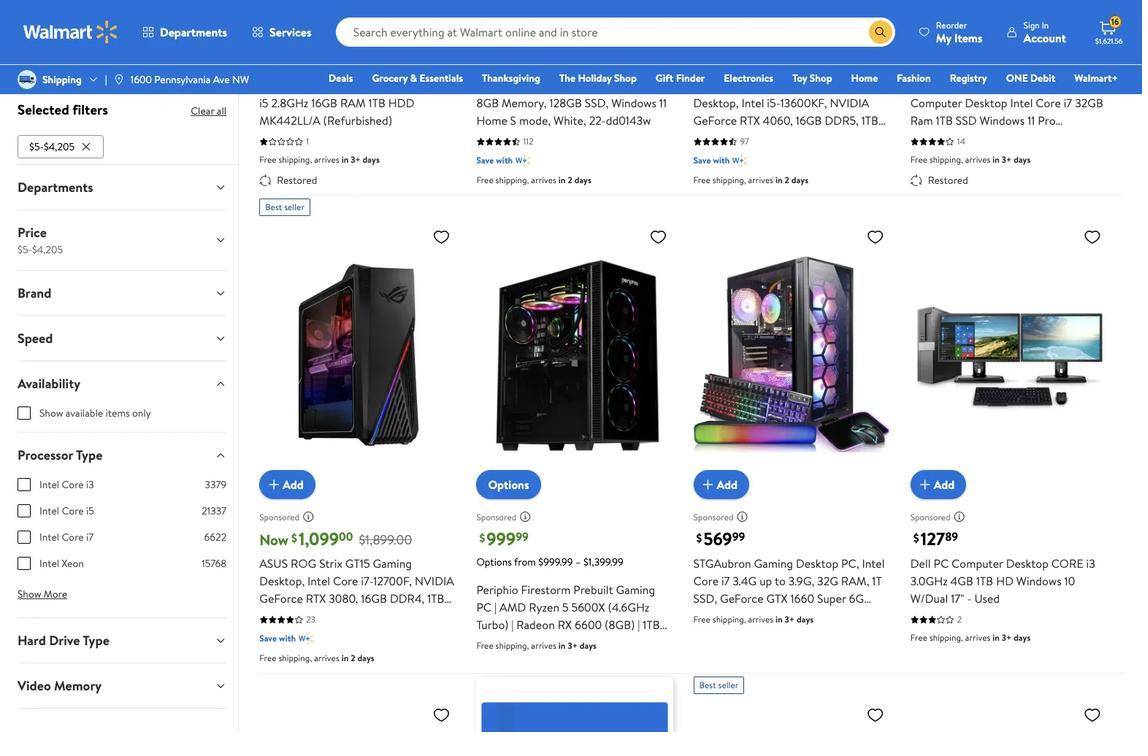 Task type: vqa. For each thing, say whether or not it's contained in the screenshot.


Task type: locate. For each thing, give the bounding box(es) containing it.
finder
[[676, 71, 705, 86]]

0 horizontal spatial rtx
[[306, 591, 326, 608]]

99 inside $ 569 99
[[733, 530, 746, 546]]

home up ddr5,
[[852, 71, 879, 86]]

$5- inside button
[[29, 140, 44, 155]]

i7 down sff
[[1064, 95, 1073, 111]]

$ 255 00
[[914, 49, 964, 73]]

$ inside $ 127 89
[[914, 530, 920, 546]]

tab
[[6, 710, 238, 733]]

1 vertical spatial best seller
[[700, 680, 739, 692]]

5
[[563, 600, 569, 616]]

1 vertical spatial desktop,
[[260, 574, 305, 590]]

1 vertical spatial rtx
[[306, 591, 326, 608]]

2 21.5" from the left
[[495, 78, 518, 94]]

2 for 1,199
[[785, 174, 790, 187]]

toy
[[793, 71, 808, 86]]

1 vertical spatial $5-
[[18, 243, 32, 258]]

intel down the strix
[[308, 574, 330, 590]]

16gb down i7-
[[361, 591, 387, 608]]

$ inside $ 399 00
[[480, 52, 485, 68]]

| up filters
[[105, 72, 107, 87]]

21.5" up 'hdd'
[[394, 78, 417, 94]]

$5-$4,205 button
[[18, 136, 104, 159]]

intel down optiplex
[[1011, 95, 1034, 111]]

2 add to cart image from the left
[[917, 477, 934, 494]]

intel left 'pentium,'
[[598, 78, 620, 94]]

11,
[[334, 609, 344, 625]]

clear all
[[191, 104, 227, 118]]

21.5" right hp
[[495, 78, 518, 94]]

14
[[958, 136, 966, 148]]

now
[[260, 531, 289, 551]]

1 horizontal spatial i3
[[1087, 556, 1096, 572]]

show inside show more 'button'
[[18, 588, 41, 603]]

rtx up 23
[[306, 591, 326, 608]]

0 horizontal spatial i7
[[86, 531, 94, 546]]

1,099
[[299, 527, 339, 552]]

turbo)
[[477, 618, 509, 634]]

1tb right ddr4,
[[428, 591, 445, 608]]

free shipping, arrives in 3+ days down 14
[[911, 154, 1031, 166]]

core inside restored dell optiplex 9020 sff computer desktop intel core i7 32gb ram 1tb ssd windows 11 pro (refurbished)
[[1036, 95, 1062, 111]]

1 horizontal spatial seller
[[719, 680, 739, 692]]

1 vertical spatial options
[[477, 556, 512, 570]]

ryzen
[[529, 600, 560, 616]]

windows inside dell pc computer desktop core i3 3.0ghz 4gb 1tb hd windows 10 w/dual 17" - used
[[1017, 574, 1062, 590]]

00 inside $ 255 00
[[950, 51, 964, 67]]

0 vertical spatial bt
[[801, 609, 814, 625]]

3.4g
[[733, 574, 757, 590]]

1 horizontal spatial shop
[[810, 71, 833, 86]]

4 sponsored from the left
[[911, 511, 951, 524]]

electronics
[[724, 71, 774, 86]]

0 horizontal spatial 10
[[525, 653, 536, 669]]

days down "g15cf-"
[[358, 653, 375, 665]]

type inside processor type 'dropdown button'
[[76, 447, 103, 465]]

289
[[270, 49, 299, 73]]

1 shop from the left
[[615, 71, 637, 86]]

1 vertical spatial type
[[83, 633, 110, 651]]

3+ down restored dell optiplex 9020 sff computer desktop intel core i7 32gb ram 1tb ssd windows 11 pro (refurbished)
[[1002, 154, 1012, 166]]

walmart plus image
[[516, 154, 531, 168], [733, 154, 748, 168], [299, 632, 314, 647]]

departments inside dropdown button
[[18, 179, 93, 197]]

i3 right core
[[1087, 556, 1096, 572]]

2 vertical spatial bt
[[571, 670, 584, 686]]

$ up "finder"
[[697, 52, 703, 68]]

2 sponsored from the left
[[477, 511, 517, 524]]

$5-$4,205
[[29, 140, 75, 155]]

restored down 255
[[911, 78, 957, 94]]

processor type tab
[[6, 434, 238, 478]]

free shipping, arrives in 3+ days for 999
[[477, 640, 597, 653]]

00 inside $ 1,199 00
[[740, 51, 754, 67]]

core inside now $ 1,099 00 $1,899.00 asus rog strix gt15 gaming desktop, intel core i7-12700f, nvidia geforce rtx 3080, 16gb ddr4, 1tb ssd, windows 11, g15cf-wb786
[[333, 574, 358, 590]]

3.0ghz
[[911, 574, 948, 590]]

0 vertical spatial computer
[[911, 95, 963, 111]]

fashion
[[898, 71, 932, 86]]

569
[[704, 527, 733, 552]]

2 horizontal spatial 11
[[1028, 113, 1036, 129]]

1 horizontal spatial free shipping, arrives in 2 days
[[477, 174, 592, 187]]

1 21.5" from the left
[[394, 78, 417, 94]]

dell inside dell pc computer desktop core i3 3.0ghz 4gb 1tb hd windows 10 w/dual 17" - used
[[911, 556, 931, 572]]

16gb down 2015
[[312, 95, 338, 111]]

free shipping, arrives in 2 days down 23
[[260, 653, 375, 665]]

walmart image
[[23, 20, 118, 44]]

more
[[44, 588, 67, 603]]

1 vertical spatial home
[[477, 113, 508, 129]]

3+ for 127
[[1002, 632, 1012, 645]]

core up pro on the right of page
[[1036, 95, 1062, 111]]

99 for 999
[[516, 530, 529, 546]]

add up $ 569 99
[[717, 477, 738, 493]]

hp 21.5" all-in-one pc, intel pentium, 8gb memory, 128gb ssd, windows 11 home s mode, white, 22-dd0143w
[[477, 78, 668, 129]]

1 vertical spatial (refurbished)
[[911, 130, 980, 146]]

10
[[1065, 574, 1076, 590], [525, 653, 536, 669]]

up
[[760, 574, 773, 590]]

1 horizontal spatial 99
[[733, 530, 746, 546]]

0 horizontal spatial departments
[[18, 179, 93, 197]]

$ left 999
[[480, 530, 485, 546]]

3 sponsored from the left
[[694, 511, 734, 524]]

0 horizontal spatial pc
[[477, 600, 492, 616]]

sign in to add to favorites list, stgaubron gaming pc,intel core i7 3.4g up to 3.9g,32g,1tb ssd,wifi,bt 5.0,geforce rtx 3060 12g gddr6,rgb fan x 6,rgb keybaord&mouse&mouse pad,rgb bluetooth sound bar,rgb bluetooth gaming mic,w10h64 image
[[1084, 707, 1102, 725]]

speed
[[18, 330, 53, 348]]

$ inside $ 569 99
[[697, 530, 703, 546]]

2 shop from the left
[[810, 71, 833, 86]]

dell left optiplex
[[960, 78, 980, 94]]

home down 8gb
[[477, 113, 508, 129]]

(refurbished) inside restored 2015 apple imac 21.5" core i5 2.8ghz 16gb ram 1tb hdd mk442ll/a (refurbished)
[[323, 113, 393, 129]]

departments button
[[130, 15, 240, 50]]

with for 1,199
[[714, 155, 730, 167]]

$ inside the $ 999 99
[[480, 530, 485, 546]]

11 up slatemshi5n4602
[[742, 148, 749, 164]]

1 vertical spatial 10
[[525, 653, 536, 669]]

desktop, down asus on the left bottom of page
[[260, 574, 305, 590]]

show for show available items only
[[39, 407, 63, 421]]

0 vertical spatial 10
[[1065, 574, 1076, 590]]

1 horizontal spatial 11
[[742, 148, 749, 164]]

2.8ghz
[[271, 95, 309, 111]]

99 inside the $ 999 99
[[516, 530, 529, 546]]

2 horizontal spatial save with
[[694, 155, 730, 167]]

show for show more
[[18, 588, 41, 603]]

1tb down imac
[[369, 95, 386, 111]]

dell
[[960, 78, 980, 94], [911, 556, 931, 572]]

x
[[884, 609, 890, 625]]

add button up $ 569 99
[[694, 471, 750, 500]]

pc, inside stgaubron gaming desktop pc, intel core i7 3.4g up to 3.9g, 32g ram, 1t ssd, geforce gtx 1660 super 6g gddr6, 600m wifi, bt 5.0, rgb fan x 6, rgb keyboard&mouse&mouse pad, rgb bt sound bar, w10h64
[[842, 556, 860, 572]]

1tb up the used
[[977, 574, 994, 590]]

0 horizontal spatial add
[[283, 477, 304, 493]]

wb786
[[385, 609, 422, 625]]

0 vertical spatial pc
[[934, 556, 949, 572]]

with
[[496, 155, 513, 167], [714, 155, 730, 167], [279, 633, 296, 646]]

type right drive
[[83, 633, 110, 651]]

0 horizontal spatial i5
[[86, 505, 94, 519]]

10 inside periphio firestorm prebuilt gaming pc | amd ryzen 5 5600x (4.6ghz turbo) | radeon rx 6600 (8gb) | 1tb m.2 nvme ssd | 16gb ddr4 ram | windows 10 gaming desktop computer | wifi + bt
[[525, 653, 536, 669]]

i3 inside dell pc computer desktop core i3 3.0ghz 4gb 1tb hd windows 10 w/dual 17" - used
[[1087, 556, 1096, 572]]

ram
[[340, 95, 366, 111], [626, 635, 652, 651]]

radeon
[[517, 618, 555, 634]]

00 inside $ 399 00
[[516, 51, 530, 67]]

None checkbox
[[18, 479, 31, 492], [18, 558, 31, 571], [18, 479, 31, 492], [18, 558, 31, 571]]

 image
[[113, 74, 125, 86]]

stgaubron gaming desktop pc, intel core i7 3.4g up to 3.9g, 32g ram, 1t ssd, geforce gtx 1660 super 6g gddr6, 600m wifi, bt 5.0, rgb fan x 6, rgb keyboard&mouse&mouse pad, rgb bt sound bar, w10h64 image
[[694, 222, 891, 488]]

0 horizontal spatial nvidia
[[415, 574, 455, 590]]

windows up slatemshi5n4602
[[694, 148, 739, 164]]

ad disclaimer and feedback for ingridsponsoredproducts image up $ 569 99
[[737, 512, 749, 523]]

1 vertical spatial $4,205
[[32, 243, 63, 258]]

2 ad disclaimer and feedback for ingridsponsoredproducts image from the left
[[737, 512, 749, 523]]

0 vertical spatial type
[[76, 447, 103, 465]]

$1,399.99
[[584, 556, 624, 570]]

1 horizontal spatial nvme
[[694, 130, 726, 146]]

bt inside periphio firestorm prebuilt gaming pc | amd ryzen 5 5600x (4.6ghz turbo) | radeon rx 6600 (8gb) | 1tb m.2 nvme ssd | 16gb ddr4 ram | windows 10 gaming desktop computer | wifi + bt
[[571, 670, 584, 686]]

1 horizontal spatial ad disclaimer and feedback for ingridsponsoredproducts image
[[737, 512, 749, 523]]

1 horizontal spatial best seller
[[700, 680, 739, 692]]

3 add button from the left
[[911, 471, 967, 500]]

stgaubron gaming pc,intel core i7 3.4g up to 3.9g,32g,1tb ssd,wifi,bt 5.0,geforce rtx 3060 12g gddr6,rgb fan x 6,rgb keybaord&mouse&mouse pad,rgb bluetooth sound bar,rgb bluetooth gaming mic,w10h64 image
[[911, 701, 1108, 733]]

in down gtx
[[776, 614, 783, 627]]

1 horizontal spatial pc
[[934, 556, 949, 572]]

0 horizontal spatial add to cart image
[[700, 477, 717, 494]]

days down the 64-
[[792, 174, 809, 187]]

12700f,
[[374, 574, 412, 590]]

nvme down turbo)
[[498, 635, 531, 651]]

geforce down 3.4g
[[720, 591, 764, 608]]

1 horizontal spatial add to cart image
[[917, 477, 934, 494]]

399
[[487, 49, 516, 73]]

free shipping, arrives in 3+ days down gtx
[[694, 614, 814, 627]]

0 vertical spatial i5
[[260, 95, 269, 111]]

intel inside ibuypower slate 6 mesh gaming desktop, intel i5-13600kf, nvidia geforce rtx 4060, 16gb ddr5, 1tb nvme ssd, liquid cooled, rgb, windows 11 home 64-bit, slatemshi5n4602
[[742, 95, 765, 111]]

add up now
[[283, 477, 304, 493]]

16gb inside now $ 1,099 00 $1,899.00 asus rog strix gt15 gaming desktop, intel core i7-12700f, nvidia geforce rtx 3080, 16gb ddr4, 1tb ssd, windows 11, g15cf-wb786
[[361, 591, 387, 608]]

11 inside ibuypower slate 6 mesh gaming desktop, intel i5-13600kf, nvidia geforce rtx 4060, 16gb ddr5, 1tb nvme ssd, liquid cooled, rgb, windows 11 home 64-bit, slatemshi5n4602
[[742, 148, 749, 164]]

rtx inside ibuypower slate 6 mesh gaming desktop, intel i5-13600kf, nvidia geforce rtx 4060, 16gb ddr5, 1tb nvme ssd, liquid cooled, rgb, windows 11 home 64-bit, slatemshi5n4602
[[740, 113, 761, 129]]

i5 down intel core i3 on the left of the page
[[86, 505, 94, 519]]

days down restored dell optiplex 9020 sff computer desktop intel core i7 32gb ram 1tb ssd windows 11 pro (refurbished)
[[1014, 154, 1031, 166]]

0 vertical spatial ssd
[[956, 113, 978, 129]]

11
[[660, 95, 667, 111], [1028, 113, 1036, 129], [742, 148, 749, 164]]

gaming up to
[[755, 556, 794, 572]]

0 vertical spatial ram
[[340, 95, 366, 111]]

$ left 127
[[914, 530, 920, 546]]

sign in to add to favorites list, stgaubron gaming desktop pc, intel core i7 3.4g up to 3.9g, 32g ram, 1t ssd, geforce gtx 1660 super 6g gddr6, 600m wifi, bt 5.0, rgb fan x 6, rgb keyboard&mouse&mouse pad, rgb bt sound bar, w10h64 image
[[867, 228, 885, 247]]

rgb down gddr6,
[[706, 627, 730, 643]]

$5- down 'selected'
[[29, 140, 44, 155]]

nvidia up ddr5,
[[830, 95, 870, 111]]

used
[[975, 591, 1001, 608]]

now $ 1,099 00 $1,899.00 asus rog strix gt15 gaming desktop, intel core i7-12700f, nvidia geforce rtx 3080, 16gb ddr4, 1tb ssd, windows 11, g15cf-wb786
[[260, 527, 455, 625]]

98
[[299, 51, 312, 67]]

0 horizontal spatial ad disclaimer and feedback for ingridsponsoredproducts image
[[303, 512, 314, 523]]

available
[[66, 407, 103, 421]]

save with for 399
[[477, 155, 513, 167]]

1 horizontal spatial 21.5"
[[495, 78, 518, 94]]

6,
[[694, 627, 703, 643]]

desktop inside stgaubron gaming desktop pc, intel core i7 3.4g up to 3.9g, 32g ram, 1t ssd, geforce gtx 1660 super 6g gddr6, 600m wifi, bt 5.0, rgb fan x 6, rgb keyboard&mouse&mouse pad, rgb bt sound bar, w10h64
[[797, 556, 839, 572]]

departments button
[[6, 166, 238, 210]]

00 up registry
[[950, 51, 964, 67]]

0 horizontal spatial dell
[[911, 556, 931, 572]]

1 vertical spatial pc,
[[842, 556, 860, 572]]

00 up gt15
[[339, 530, 353, 546]]

sign in to add to favorites list, asus rog strix gt15 gaming desktop, intel core i7-12700f, nvidia geforce rtx 3080, 16gb ddr4, 1tb ssd, windows 11, g15cf-wb786 image
[[433, 228, 450, 247]]

mode,
[[520, 113, 551, 129]]

0 vertical spatial home
[[852, 71, 879, 86]]

free shipping, arrives in 3+ days down 1
[[260, 154, 380, 166]]

gaming inside stgaubron gaming desktop pc, intel core i7 3.4g up to 3.9g, 32g ram, 1t ssd, geforce gtx 1660 super 6g gddr6, 600m wifi, bt 5.0, rgb fan x 6, rgb keyboard&mouse&mouse pad, rgb bt sound bar, w10h64
[[755, 556, 794, 572]]

home inside ibuypower slate 6 mesh gaming desktop, intel i5-13600kf, nvidia geforce rtx 4060, 16gb ddr5, 1tb nvme ssd, liquid cooled, rgb, windows 11 home 64-bit, slatemshi5n4602
[[752, 148, 783, 164]]

$ for 399
[[480, 52, 485, 68]]

13600kf,
[[781, 95, 828, 111]]

0 vertical spatial options
[[488, 477, 529, 494]]

1 vertical spatial i3
[[1087, 556, 1096, 572]]

search icon image
[[875, 26, 887, 38]]

 image
[[18, 70, 37, 89]]

2 vertical spatial home
[[752, 148, 783, 164]]

Search search field
[[336, 18, 896, 47]]

0 vertical spatial best seller
[[265, 201, 305, 214]]

None checkbox
[[18, 505, 31, 519], [18, 532, 31, 545], [18, 505, 31, 519], [18, 532, 31, 545]]

2 add button from the left
[[694, 471, 750, 500]]

1 horizontal spatial add
[[717, 477, 738, 493]]

snow white image
[[582, 30, 599, 47]]

brand button
[[6, 272, 238, 316]]

1 horizontal spatial 10
[[1065, 574, 1076, 590]]

sponsored up 127
[[911, 511, 951, 524]]

prebuilt
[[574, 583, 614, 599]]

free shipping, arrives in 2 days for 399
[[477, 174, 592, 187]]

core down stgaubron
[[694, 574, 719, 590]]

$ inside $ 289 98
[[262, 52, 268, 68]]

1 vertical spatial i5
[[86, 505, 94, 519]]

home inside home link
[[852, 71, 879, 86]]

0 horizontal spatial home
[[477, 113, 508, 129]]

1tb inside restored 2015 apple imac 21.5" core i5 2.8ghz 16gb ram 1tb hdd mk442ll/a (refurbished)
[[369, 95, 386, 111]]

windows inside the hp 21.5" all-in-one pc, intel pentium, 8gb memory, 128gb ssd, windows 11 home s mode, white, 22-dd0143w
[[612, 95, 657, 111]]

show right show available items only checkbox
[[39, 407, 63, 421]]

1tb
[[369, 95, 386, 111], [862, 113, 879, 129], [937, 113, 954, 129], [977, 574, 994, 590], [428, 591, 445, 608], [643, 618, 660, 634]]

0 horizontal spatial add button
[[260, 471, 316, 500]]

$ inside $ 255 00
[[914, 52, 920, 68]]

nvidia
[[830, 95, 870, 111], [415, 574, 455, 590]]

0 vertical spatial dell
[[960, 78, 980, 94]]

2 horizontal spatial add
[[934, 477, 955, 493]]

rtx
[[740, 113, 761, 129], [306, 591, 326, 608]]

0 vertical spatial i3
[[86, 478, 94, 493]]

free shipping, arrives in 2 days down the 112
[[477, 174, 592, 187]]

1 vertical spatial departments
[[18, 179, 93, 197]]

1 horizontal spatial i5
[[260, 95, 269, 111]]

0 vertical spatial pc,
[[577, 78, 595, 94]]

32g
[[818, 574, 839, 590]]

add up 89 on the right of the page
[[934, 477, 955, 493]]

pentium,
[[623, 78, 668, 94]]

arrives down -
[[966, 632, 991, 645]]

2 horizontal spatial free shipping, arrives in 2 days
[[694, 174, 809, 187]]

0 horizontal spatial 21.5"
[[394, 78, 417, 94]]

shipping, right 6,
[[713, 614, 747, 627]]

$ for 1,199
[[697, 52, 703, 68]]

4060,
[[763, 113, 794, 129]]

dell inside restored dell optiplex 9020 sff computer desktop intel core i7 32gb ram 1tb ssd windows 11 pro (refurbished)
[[960, 78, 980, 94]]

ibuypower slate 6 mesh gaming desktop, intel i5-13600kf, nvidia geforce rtx 4060, 16gb ddr5, 1tb nvme ssd, liquid cooled, rgb, windows 11 home 64-bit, slatemshi5n4602
[[694, 78, 879, 182]]

computer
[[911, 95, 963, 111], [952, 556, 1004, 572], [477, 670, 528, 686]]

2 add from the left
[[717, 477, 738, 493]]

$4,205 down applied filters section element
[[44, 140, 75, 155]]

6600
[[575, 618, 602, 634]]

nvidia inside ibuypower slate 6 mesh gaming desktop, intel i5-13600kf, nvidia geforce rtx 4060, 16gb ddr5, 1tb nvme ssd, liquid cooled, rgb, windows 11 home 64-bit, slatemshi5n4602
[[830, 95, 870, 111]]

89
[[946, 530, 959, 546]]

walmart plus image down 97
[[733, 154, 748, 168]]

1tb inside periphio firestorm prebuilt gaming pc | amd ryzen 5 5600x (4.6ghz turbo) | radeon rx 6600 (8gb) | 1tb m.2 nvme ssd | 16gb ddr4 ram | windows 10 gaming desktop computer | wifi + bt
[[643, 618, 660, 634]]

1 horizontal spatial nvidia
[[830, 95, 870, 111]]

Show available items only checkbox
[[18, 408, 31, 421]]

drive
[[49, 633, 80, 651]]

with for 399
[[496, 155, 513, 167]]

2 horizontal spatial ad disclaimer and feedback for ingridsponsoredproducts image
[[954, 512, 966, 523]]

ssd, inside the hp 21.5" all-in-one pc, intel pentium, 8gb memory, 128gb ssd, windows 11 home s mode, white, 22-dd0143w
[[585, 95, 609, 111]]

core up "3080,"
[[333, 574, 358, 590]]

geforce inside now $ 1,099 00 $1,899.00 asus rog strix gt15 gaming desktop, intel core i7-12700f, nvidia geforce rtx 3080, 16gb ddr4, 1tb ssd, windows 11, g15cf-wb786
[[260, 591, 303, 608]]

departments tab
[[6, 166, 238, 210]]

wifi
[[536, 670, 559, 686]]

0 horizontal spatial ram
[[340, 95, 366, 111]]

shipping, down 1
[[279, 154, 312, 166]]

nvme left 97
[[694, 130, 726, 146]]

600m
[[740, 609, 770, 625]]

i5 inside processor type group
[[86, 505, 94, 519]]

sponsored up 999
[[477, 511, 517, 524]]

0 vertical spatial i7
[[1064, 95, 1073, 111]]

ad disclaimer and feedback for ingridsponsoredproducts image
[[520, 512, 532, 523]]

options
[[488, 477, 529, 494], [477, 556, 512, 570]]

options for options
[[488, 477, 529, 494]]

shipping, down the 112
[[496, 174, 529, 187]]

gaming up 12700f,
[[373, 556, 412, 572]]

2 down 17" in the right of the page
[[958, 614, 963, 627]]

3+ down hd
[[1002, 632, 1012, 645]]

3 add from the left
[[934, 477, 955, 493]]

restored inside restored dell optiplex 9020 sff computer desktop intel core i7 32gb ram 1tb ssd windows 11 pro (refurbished)
[[911, 78, 957, 94]]

restored up 2.8ghz
[[260, 78, 306, 94]]

1 vertical spatial i7
[[86, 531, 94, 546]]

windows left 11,
[[286, 609, 331, 625]]

arrives down 14
[[966, 154, 991, 166]]

in down white,
[[559, 174, 566, 187]]

0 vertical spatial $4,205
[[44, 140, 75, 155]]

super
[[818, 591, 847, 608]]

0 horizontal spatial pc,
[[577, 78, 595, 94]]

00 up thanksgiving
[[516, 51, 530, 67]]

5600x
[[572, 600, 606, 616]]

2 horizontal spatial i7
[[1064, 95, 1073, 111]]

add to cart image up 569
[[700, 477, 717, 494]]

1 vertical spatial 11
[[1028, 113, 1036, 129]]

i7 inside stgaubron gaming desktop pc, intel core i7 3.4g up to 3.9g, 32g ram, 1t ssd, geforce gtx 1660 super 6g gddr6, 600m wifi, bt 5.0, rgb fan x 6, rgb keyboard&mouse&mouse pad, rgb bt sound bar, w10h64
[[722, 574, 730, 590]]

availability tab
[[6, 362, 238, 407]]

1 horizontal spatial add button
[[694, 471, 750, 500]]

1 add to cart image from the left
[[700, 477, 717, 494]]

2 horizontal spatial add button
[[911, 471, 967, 500]]

112
[[524, 136, 534, 148]]

1tb right ram
[[937, 113, 954, 129]]

free shipping, arrives in 3+ days
[[260, 154, 380, 166], [911, 154, 1031, 166], [694, 614, 814, 627], [911, 632, 1031, 645], [477, 640, 597, 653]]

1 vertical spatial show
[[18, 588, 41, 603]]

$ left 399
[[480, 52, 485, 68]]

2 99 from the left
[[733, 530, 746, 546]]

0 vertical spatial 11
[[660, 95, 667, 111]]

intel inside stgaubron gaming desktop pc, intel core i7 3.4g up to 3.9g, 32g ram, 1t ssd, geforce gtx 1660 super 6g gddr6, 600m wifi, bt 5.0, rgb fan x 6, rgb keyboard&mouse&mouse pad, rgb bt sound bar, w10h64
[[863, 556, 885, 572]]

desktop, down the ibuypower at the top right of the page
[[694, 95, 739, 111]]

add to cart image up 127
[[917, 477, 934, 494]]

0 horizontal spatial 11
[[660, 95, 667, 111]]

0 vertical spatial nvidia
[[830, 95, 870, 111]]

fan
[[864, 609, 881, 625]]

intel up intel core i7
[[39, 505, 59, 519]]

3+ for 255
[[1002, 154, 1012, 166]]

price tab
[[6, 211, 238, 271]]

ad disclaimer and feedback for ingridsponsoredproducts image
[[303, 512, 314, 523], [737, 512, 749, 523], [954, 512, 966, 523]]

bit,
[[804, 148, 821, 164]]

$ inside $ 1,199 00
[[697, 52, 703, 68]]

2 horizontal spatial bt
[[801, 609, 814, 625]]

i7 inside processor type group
[[86, 531, 94, 546]]

$ left 255
[[914, 52, 920, 68]]

1600
[[131, 72, 152, 87]]

00 inside now $ 1,099 00 $1,899.00 asus rog strix gt15 gaming desktop, intel core i7-12700f, nvidia geforce rtx 3080, 16gb ddr4, 1tb ssd, windows 11, g15cf-wb786
[[339, 530, 353, 546]]

clear all button
[[191, 99, 227, 123]]

the holiday shop
[[560, 71, 637, 86]]

$ left "289"
[[262, 52, 268, 68]]

free shipping, arrives in 3+ days for 289
[[260, 154, 380, 166]]

16gb up cooled,
[[796, 113, 823, 129]]

3 ad disclaimer and feedback for ingridsponsoredproducts image from the left
[[954, 512, 966, 523]]

ram inside periphio firestorm prebuilt gaming pc | amd ryzen 5 5600x (4.6ghz turbo) | radeon rx 6600 (8gb) | 1tb m.2 nvme ssd | 16gb ddr4 ram | windows 10 gaming desktop computer | wifi + bt
[[626, 635, 652, 651]]

add to cart image for 569
[[700, 477, 717, 494]]

asus rog strix gt15 gaming desktop, intel core i7-12700f, nvidia geforce rtx 3080, 16gb ddr4, 1tb ssd, windows 11, g15cf-wb786 image
[[260, 222, 456, 488]]

shop right toy
[[810, 71, 833, 86]]

1 horizontal spatial dell
[[960, 78, 980, 94]]

1 horizontal spatial rtx
[[740, 113, 761, 129]]

1 vertical spatial bt
[[720, 644, 733, 660]]

1 99 from the left
[[516, 530, 529, 546]]

hard drive type tab
[[6, 619, 238, 664]]

2 vertical spatial i7
[[722, 574, 730, 590]]

1tb right ddr5,
[[862, 113, 879, 129]]

nvidia inside now $ 1,099 00 $1,899.00 asus rog strix gt15 gaming desktop, intel core i7-12700f, nvidia geforce rtx 3080, 16gb ddr4, 1tb ssd, windows 11, g15cf-wb786
[[415, 574, 455, 590]]

intel core i3
[[39, 478, 94, 493]]

from
[[514, 556, 536, 570]]

services
[[270, 24, 312, 40]]

–
[[576, 556, 581, 570]]

arrives down 97
[[749, 174, 774, 187]]

memory
[[54, 678, 102, 696]]

ad disclaimer and feedback for ingridsponsoredproducts image for 127
[[954, 512, 966, 523]]

3+ for 999
[[568, 640, 578, 653]]

2 down the 64-
[[785, 174, 790, 187]]

seller
[[284, 201, 305, 214], [719, 680, 739, 692]]

99
[[516, 530, 529, 546], [733, 530, 746, 546]]

1 vertical spatial computer
[[952, 556, 1004, 572]]

1 horizontal spatial ram
[[626, 635, 652, 651]]

99 for 569
[[733, 530, 746, 546]]

ssd inside restored dell optiplex 9020 sff computer desktop intel core i7 32gb ram 1tb ssd windows 11 pro (refurbished)
[[956, 113, 978, 129]]

options up ad disclaimer and feedback for ingridsponsoredproducts icon
[[488, 477, 529, 494]]

1 horizontal spatial save
[[477, 155, 494, 167]]

ram down apple
[[340, 95, 366, 111]]

i5 left 2.8ghz
[[260, 95, 269, 111]]

1 horizontal spatial i7
[[722, 574, 730, 590]]

sign
[[1024, 19, 1041, 31]]

gt15
[[346, 556, 370, 572]]

rtx up 97
[[740, 113, 761, 129]]

i5-
[[768, 95, 781, 111]]

departments up 1600 pennsylvania ave nw
[[160, 24, 227, 40]]

3+
[[351, 154, 361, 166], [1002, 154, 1012, 166], [785, 614, 795, 627], [1002, 632, 1012, 645], [568, 640, 578, 653]]

0 vertical spatial (refurbished)
[[323, 113, 393, 129]]

restored
[[260, 78, 306, 94], [911, 78, 957, 94], [277, 174, 317, 188], [929, 174, 969, 188]]

options for options from $999.99 – $1,399.99
[[477, 556, 512, 570]]

processor type
[[18, 447, 103, 465]]

sign in to add to favorites list, stgaubron gaming pc diamond black,intel core i7 up to 3.8g,16g,1tb ssd,wifi,bt 5.0,radeon rx580 8g,rgb fan x 6,rgb keybaord&mouse&mouse pad,rgb bluetooth sound bar,rgb bluetooth gaming mic,w10h64 image
[[867, 707, 885, 725]]

1 horizontal spatial pc,
[[842, 556, 860, 572]]

$ right now
[[292, 530, 297, 546]]

1 ad disclaimer and feedback for ingridsponsoredproducts image from the left
[[303, 512, 314, 523]]

0 horizontal spatial i3
[[86, 478, 94, 493]]

2 vertical spatial 11
[[742, 148, 749, 164]]

2 horizontal spatial save
[[694, 155, 711, 167]]

$ for 127
[[914, 530, 920, 546]]

video
[[18, 678, 51, 696]]

add to cart image for 127
[[917, 477, 934, 494]]

16gb
[[312, 95, 338, 111], [796, 113, 823, 129], [361, 591, 387, 608], [563, 635, 589, 651]]

add to cart image
[[700, 477, 717, 494], [917, 477, 934, 494]]

$5- down price
[[18, 243, 32, 258]]

$ for 999
[[480, 530, 485, 546]]

10 inside dell pc computer desktop core i3 3.0ghz 4gb 1tb hd windows 10 w/dual 17" - used
[[1065, 574, 1076, 590]]

arrives down gtx
[[749, 614, 774, 627]]

core inside restored 2015 apple imac 21.5" core i5 2.8ghz 16gb ram 1tb hdd mk442ll/a (refurbished)
[[419, 78, 445, 94]]



Task type: describe. For each thing, give the bounding box(es) containing it.
11 inside restored dell optiplex 9020 sff computer desktop intel core i7 32gb ram 1tb ssd windows 11 pro (refurbished)
[[1028, 113, 1036, 129]]

in down the used
[[993, 632, 1000, 645]]

slatemshi5n4602
[[694, 165, 785, 182]]

core up intel core i5
[[62, 478, 84, 493]]

hdd
[[389, 95, 415, 111]]

sff
[[1060, 78, 1079, 94]]

availability button
[[6, 362, 238, 407]]

gaming inside ibuypower slate 6 mesh gaming desktop, intel i5-13600kf, nvidia geforce rtx 4060, 16gb ddr5, 1tb nvme ssd, liquid cooled, rgb, windows 11 home 64-bit, slatemshi5n4602
[[830, 78, 869, 94]]

computer inside periphio firestorm prebuilt gaming pc | amd ryzen 5 5600x (4.6ghz turbo) | radeon rx 6600 (8gb) | 1tb m.2 nvme ssd | 16gb ddr4 ram | windows 10 gaming desktop computer | wifi + bt
[[477, 670, 528, 686]]

sponsored for 569
[[694, 511, 734, 524]]

items
[[106, 407, 130, 421]]

255
[[921, 49, 950, 73]]

-
[[968, 591, 972, 608]]

(8gb)
[[605, 618, 635, 634]]

core down intel core i3 on the left of the page
[[62, 505, 84, 519]]

restored down 14
[[929, 174, 969, 188]]

arrives down mk442ll/a
[[314, 154, 340, 166]]

one debit link
[[1000, 70, 1063, 86]]

in-
[[539, 78, 552, 94]]

nvme inside periphio firestorm prebuilt gaming pc | amd ryzen 5 5600x (4.6ghz turbo) | radeon rx 6600 (8gb) | 1tb m.2 nvme ssd | 16gb ddr4 ram | windows 10 gaming desktop computer | wifi + bt
[[498, 635, 531, 651]]

pc inside dell pc computer desktop core i3 3.0ghz 4gb 1tb hd windows 10 w/dual 17" - used
[[934, 556, 949, 572]]

gaming up + at the left bottom of the page
[[538, 653, 578, 669]]

intel core i7
[[39, 531, 94, 546]]

$ for 289
[[262, 52, 268, 68]]

hp
[[477, 78, 492, 94]]

rgb,
[[831, 130, 857, 146]]

restored 2015 apple imac 21.5" core i5 2.8ghz 16gb ram 1tb hdd mk442ll/a (refurbished)
[[260, 78, 445, 129]]

cooled,
[[789, 130, 828, 146]]

days down white,
[[575, 174, 592, 187]]

days down dell pc computer desktop core i3 3.0ghz 4gb 1tb hd windows 10 w/dual 17" - used
[[1014, 632, 1031, 645]]

8gb
[[477, 95, 499, 111]]

0 horizontal spatial free shipping, arrives in 2 days
[[260, 653, 375, 665]]

walmart+ link
[[1069, 70, 1125, 86]]

toy shop link
[[786, 70, 839, 86]]

| right (8gb)
[[638, 618, 640, 634]]

desktop inside dell pc computer desktop core i3 3.0ghz 4gb 1tb hd windows 10 w/dual 17" - used
[[1007, 556, 1049, 572]]

32gb
[[1076, 95, 1104, 111]]

999
[[487, 527, 516, 552]]

add button for 569
[[694, 471, 750, 500]]

sponsored for 999
[[477, 511, 517, 524]]

3.9g,
[[789, 574, 815, 590]]

save with for 1,199
[[694, 155, 730, 167]]

sign in to add to favorites list, dell pc computer desktop core i3 3.0ghz 4gb 1tb hd windows 10 w/dual 17" - used image
[[1084, 228, 1102, 247]]

6622
[[204, 531, 227, 546]]

0 vertical spatial rgb
[[837, 609, 861, 625]]

bar,
[[770, 644, 790, 660]]

$ 569 99
[[697, 527, 746, 552]]

intel down processor
[[39, 478, 59, 493]]

slate
[[763, 78, 788, 94]]

only
[[132, 407, 151, 421]]

rtx inside now $ 1,099 00 $1,899.00 asus rog strix gt15 gaming desktop, intel core i7-12700f, nvidia geforce rtx 3080, 16gb ddr4, 1tb ssd, windows 11, g15cf-wb786
[[306, 591, 326, 608]]

1660
[[791, 591, 815, 608]]

21.5" inside the hp 21.5" all-in-one pc, intel pentium, 8gb memory, 128gb ssd, windows 11 home s mode, white, 22-dd0143w
[[495, 78, 518, 94]]

1 add from the left
[[283, 477, 304, 493]]

1 vertical spatial seller
[[719, 680, 739, 692]]

save for 1,199
[[694, 155, 711, 167]]

add for 127
[[934, 477, 955, 493]]

core inside stgaubron gaming desktop pc, intel core i7 3.4g up to 3.9g, 32g ram, 1t ssd, geforce gtx 1660 super 6g gddr6, 600m wifi, bt 5.0, rgb fan x 6, rgb keyboard&mouse&mouse pad, rgb bt sound bar, w10h64
[[694, 574, 719, 590]]

gift finder link
[[650, 70, 712, 86]]

restored inside restored 2015 apple imac 21.5" core i5 2.8ghz 16gb ram 1tb hdd mk442ll/a (refurbished)
[[260, 78, 306, 94]]

save for 399
[[477, 155, 494, 167]]

walmart plus image for 399
[[516, 154, 531, 168]]

days down restored 2015 apple imac 21.5" core i5 2.8ghz 16gb ram 1tb hdd mk442ll/a (refurbished)
[[363, 154, 380, 166]]

reorder my items
[[937, 19, 983, 46]]

gaming up "(4.6ghz"
[[616, 583, 656, 599]]

gift finder
[[656, 71, 705, 86]]

add for 569
[[717, 477, 738, 493]]

nw
[[232, 72, 249, 87]]

home inside the hp 21.5" all-in-one pc, intel pentium, 8gb memory, 128gb ssd, windows 11 home s mode, white, 22-dd0143w
[[477, 113, 508, 129]]

walmart plus image for 1,199
[[733, 154, 748, 168]]

6g
[[850, 591, 865, 608]]

$4,205 inside price $5-$4,205
[[32, 243, 63, 258]]

sign in to add to favorites list, hp 22 all-in-one, 21.5" fhd display, intel celeron g4900t, 1tb hdd, 4gb ram, windows 10, white image
[[433, 707, 450, 725]]

| left amd
[[495, 600, 497, 616]]

desktop, inside now $ 1,099 00 $1,899.00 asus rog strix gt15 gaming desktop, intel core i7-12700f, nvidia geforce rtx 3080, 16gb ddr4, 1tb ssd, windows 11, g15cf-wb786
[[260, 574, 305, 590]]

speed tab
[[6, 317, 238, 361]]

1tb inside dell pc computer desktop core i3 3.0ghz 4gb 1tb hd windows 10 w/dual 17" - used
[[977, 574, 994, 590]]

departments inside popup button
[[160, 24, 227, 40]]

sign in to add to favorites list, periphio firestorm prebuilt gaming pc | amd ryzen 5 5600x (4.6ghz turbo) | radeon rx 6600 (8gb) | 1tb m.2 nvme ssd | 16gb ddr4 ram | windows 10 gaming desktop computer | wifi + bt image
[[650, 228, 668, 247]]

$ 399 00
[[480, 49, 530, 73]]

in down 11,
[[342, 653, 349, 665]]

restored down 1
[[277, 174, 317, 188]]

64-
[[786, 148, 804, 164]]

$ for 255
[[914, 52, 920, 68]]

0 horizontal spatial with
[[279, 633, 296, 646]]

hard drive type
[[18, 633, 110, 651]]

hp 22 all-in-one, 21.5" fhd display, intel celeron g4900t, 1tb hdd, 4gb ram, windows 10, white image
[[260, 701, 456, 733]]

5.0,
[[817, 609, 834, 625]]

optiplex
[[983, 78, 1027, 94]]

add button for 127
[[911, 471, 967, 500]]

| left wifi
[[531, 670, 534, 686]]

brand tab
[[6, 272, 238, 316]]

1 vertical spatial best
[[700, 680, 717, 692]]

applied filters section element
[[18, 100, 108, 119]]

shipping, right m.2
[[496, 640, 529, 653]]

geforce inside ibuypower slate 6 mesh gaming desktop, intel i5-13600kf, nvidia geforce rtx 4060, 16gb ddr5, 1tb nvme ssd, liquid cooled, rgb, windows 11 home 64-bit, slatemshi5n4602
[[694, 113, 738, 129]]

periphio firestorm prebuilt gaming pc | amd ryzen 5 5600x (4.6ghz turbo) | radeon rx 6600 (8gb) | 1tb m.2 nvme ssd | 16gb ddr4 ram | windows 10 gaming desktop computer | wifi + bt image
[[477, 222, 673, 488]]

16gb inside restored 2015 apple imac 21.5" core i5 2.8ghz 16gb ram 1tb hdd mk442ll/a (refurbished)
[[312, 95, 338, 111]]

core up xeon at the left bottom
[[62, 531, 84, 546]]

sponsored for 127
[[911, 511, 951, 524]]

dd0143w
[[606, 113, 652, 129]]

i3 inside processor type group
[[86, 478, 94, 493]]

1 horizontal spatial bt
[[720, 644, 733, 660]]

1 vertical spatial rgb
[[706, 627, 730, 643]]

00 for 255
[[950, 51, 964, 67]]

processor type group
[[18, 478, 227, 584]]

21.5" inside restored 2015 apple imac 21.5" core i5 2.8ghz 16gb ram 1tb hdd mk442ll/a (refurbished)
[[394, 78, 417, 94]]

grocery & essentials link
[[366, 70, 470, 86]]

windows inside periphio firestorm prebuilt gaming pc | amd ryzen 5 5600x (4.6ghz turbo) | radeon rx 6600 (8gb) | 1tb m.2 nvme ssd | 16gb ddr4 ram | windows 10 gaming desktop computer | wifi + bt
[[477, 653, 522, 669]]

i7 inside restored dell optiplex 9020 sff computer desktop intel core i7 32gb ram 1tb ssd windows 11 pro (refurbished)
[[1064, 95, 1073, 111]]

128gb
[[550, 95, 582, 111]]

shipping, down 97
[[713, 174, 747, 187]]

$ for 569
[[697, 530, 703, 546]]

2 vertical spatial rgb
[[694, 644, 717, 660]]

pc inside periphio firestorm prebuilt gaming pc | amd ryzen 5 5600x (4.6ghz turbo) | radeon rx 6600 (8gb) | 1tb m.2 nvme ssd | 16gb ddr4 ram | windows 10 gaming desktop computer | wifi + bt
[[477, 600, 492, 616]]

shipping, down 23
[[279, 653, 312, 665]]

intel inside now $ 1,099 00 $1,899.00 asus rog strix gt15 gaming desktop, intel core i7-12700f, nvidia geforce rtx 3080, 16gb ddr4, 1tb ssd, windows 11, g15cf-wb786
[[308, 574, 330, 590]]

in down liquid
[[776, 174, 783, 187]]

clear
[[191, 104, 214, 118]]

dell pc computer desktop core i3 3.0ghz 4gb 1tb hd windows 10 w/dual 17" - used image
[[911, 222, 1108, 488]]

services button
[[240, 15, 324, 50]]

desktop inside restored dell optiplex 9020 sff computer desktop intel core i7 32gb ram 1tb ssd windows 11 pro (refurbished)
[[966, 95, 1008, 111]]

3+ for 289
[[351, 154, 361, 166]]

ssd, inside ibuypower slate 6 mesh gaming desktop, intel i5-13600kf, nvidia geforce rtx 4060, 16gb ddr5, 1tb nvme ssd, liquid cooled, rgb, windows 11 home 64-bit, slatemshi5n4602
[[729, 130, 753, 146]]

11 inside the hp 21.5" all-in-one pc, intel pentium, 8gb memory, 128gb ssd, windows 11 home s mode, white, 22-dd0143w
[[660, 95, 667, 111]]

stgaubron
[[694, 556, 752, 572]]

desktop, inside ibuypower slate 6 mesh gaming desktop, intel i5-13600kf, nvidia geforce rtx 4060, 16gb ddr5, 1tb nvme ssd, liquid cooled, rgb, windows 11 home 64-bit, slatemshi5n4602
[[694, 95, 739, 111]]

00 for 1,199
[[740, 51, 754, 67]]

days down 6600
[[580, 640, 597, 653]]

$4,205 inside button
[[44, 140, 75, 155]]

pc, inside the hp 21.5" all-in-one pc, intel pentium, 8gb memory, 128gb ssd, windows 11 home s mode, white, 22-dd0143w
[[577, 78, 595, 94]]

$5- inside price $5-$4,205
[[18, 243, 32, 258]]

| down amd
[[512, 618, 514, 634]]

filters
[[72, 100, 108, 119]]

2 for $1,899.00
[[351, 653, 356, 665]]

ram
[[911, 113, 934, 129]]

shipping, down 14
[[930, 154, 964, 166]]

white,
[[554, 113, 587, 129]]

$ 999 99
[[480, 527, 529, 552]]

firestorm
[[521, 583, 571, 599]]

1 add button from the left
[[260, 471, 316, 500]]

$5-$4,205 list item
[[18, 133, 107, 159]]

16gb inside periphio firestorm prebuilt gaming pc | amd ryzen 5 5600x (4.6ghz turbo) | radeon rx 6600 (8gb) | 1tb m.2 nvme ssd | 16gb ddr4 ram | windows 10 gaming desktop computer | wifi + bt
[[563, 635, 589, 651]]

ssd inside periphio firestorm prebuilt gaming pc | amd ryzen 5 5600x (4.6ghz turbo) | radeon rx 6600 (8gb) | 1tb m.2 nvme ssd | 16gb ddr4 ram | windows 10 gaming desktop computer | wifi + bt
[[533, 635, 555, 651]]

| left 6,
[[655, 635, 657, 651]]

w/dual
[[911, 591, 949, 608]]

intel inside the hp 21.5" all-in-one pc, intel pentium, 8gb memory, 128gb ssd, windows 11 home s mode, white, 22-dd0143w
[[598, 78, 620, 94]]

gaming inside now $ 1,099 00 $1,899.00 asus rog strix gt15 gaming desktop, intel core i7-12700f, nvidia geforce rtx 3080, 16gb ddr4, 1tb ssd, windows 11, g15cf-wb786
[[373, 556, 412, 572]]

w10h64
[[793, 644, 836, 660]]

brand
[[18, 285, 51, 303]]

1
[[306, 136, 309, 148]]

add to cart image
[[265, 477, 283, 494]]

geforce inside stgaubron gaming desktop pc, intel core i7 3.4g up to 3.9g, 32g ram, 1t ssd, geforce gtx 1660 super 6g gddr6, 600m wifi, bt 5.0, rgb fan x 6, rgb keyboard&mouse&mouse pad, rgb bt sound bar, w10h64
[[720, 591, 764, 608]]

0 horizontal spatial save
[[260, 633, 277, 646]]

asus
[[260, 556, 288, 572]]

(refurbished) inside restored dell optiplex 9020 sff computer desktop intel core i7 32gb ram 1tb ssd windows 11 pro (refurbished)
[[911, 130, 980, 146]]

arrives down "radeon"
[[532, 640, 557, 653]]

windows inside restored dell optiplex 9020 sff computer desktop intel core i7 32gb ram 1tb ssd windows 11 pro (refurbished)
[[980, 113, 1026, 129]]

ad disclaimer and feedback for ingridsponsoredproducts image for 569
[[737, 512, 749, 523]]

nvme inside ibuypower slate 6 mesh gaming desktop, intel i5-13600kf, nvidia geforce rtx 4060, 16gb ddr5, 1tb nvme ssd, liquid cooled, rgb, windows 11 home 64-bit, slatemshi5n4602
[[694, 130, 726, 146]]

options from $999.99 – $1,399.99
[[477, 556, 624, 570]]

stgaubron gaming pc diamond black,intel core i7 up to 3.8g,16g,1tb ssd,wifi,bt 5.0,radeon rx580 8g,rgb fan x 6,rgb keybaord&mouse&mouse pad,rgb bluetooth sound bar,rgb bluetooth gaming mic,w10h64 image
[[694, 701, 891, 733]]

selected
[[18, 100, 69, 119]]

memory,
[[502, 95, 547, 111]]

type inside hard drive type dropdown button
[[83, 633, 110, 651]]

the holiday shop link
[[553, 70, 644, 86]]

0 horizontal spatial save with
[[260, 633, 296, 646]]

arrives down the 112
[[532, 174, 557, 187]]

1 sponsored from the left
[[260, 511, 300, 524]]

i5 inside restored 2015 apple imac 21.5" core i5 2.8ghz 16gb ram 1tb hdd mk442ll/a (refurbished)
[[260, 95, 269, 111]]

video memory tab
[[6, 665, 238, 709]]

ssd, inside stgaubron gaming desktop pc, intel core i7 3.4g up to 3.9g, 32g ram, 1t ssd, geforce gtx 1660 super 6g gddr6, 600m wifi, bt 5.0, rgb fan x 6, rgb keyboard&mouse&mouse pad, rgb bt sound bar, w10h64
[[694, 591, 718, 608]]

1tb inside ibuypower slate 6 mesh gaming desktop, intel i5-13600kf, nvidia geforce rtx 4060, 16gb ddr5, 1tb nvme ssd, liquid cooled, rgb, windows 11 home 64-bit, slatemshi5n4602
[[862, 113, 879, 129]]

toy shop
[[793, 71, 833, 86]]

desktop inside periphio firestorm prebuilt gaming pc | amd ryzen 5 5600x (4.6ghz turbo) | radeon rx 6600 (8gb) | 1tb m.2 nvme ssd | 16gb ddr4 ram | windows 10 gaming desktop computer | wifi + bt
[[580, 653, 623, 669]]

apple
[[335, 78, 364, 94]]

all-
[[521, 78, 539, 94]]

intel inside restored dell optiplex 9020 sff computer desktop intel core i7 32gb ram 1tb ssd windows 11 pro (refurbished)
[[1011, 95, 1034, 111]]

0 horizontal spatial best
[[265, 201, 282, 214]]

intel left xeon at the left bottom
[[39, 557, 59, 572]]

in down restored dell optiplex 9020 sff computer desktop intel core i7 32gb ram 1tb ssd windows 11 pro (refurbished)
[[993, 154, 1000, 166]]

16gb inside ibuypower slate 6 mesh gaming desktop, intel i5-13600kf, nvidia geforce rtx 4060, 16gb ddr5, 1tb nvme ssd, liquid cooled, rgb, windows 11 home 64-bit, slatemshi5n4602
[[796, 113, 823, 129]]

arrives down 23
[[314, 653, 340, 665]]

ddr4,
[[390, 591, 425, 608]]

in down rx
[[559, 640, 566, 653]]

days left 5.0,
[[797, 614, 814, 627]]

2 for 399
[[568, 174, 573, 187]]

to
[[775, 574, 786, 590]]

mesh
[[800, 78, 827, 94]]

free shipping, arrives in 2 days for 1,199
[[694, 174, 809, 187]]

pro
[[1039, 113, 1056, 129]]

| down rx
[[557, 635, 560, 651]]

1tb inside now $ 1,099 00 $1,899.00 asus rog strix gt15 gaming desktop, intel core i7-12700f, nvidia geforce rtx 3080, 16gb ddr4, 1tb ssd, windows 11, g15cf-wb786
[[428, 591, 445, 608]]

video memory
[[18, 678, 102, 696]]

gtx
[[767, 591, 788, 608]]

computer inside restored dell optiplex 9020 sff computer desktop intel core i7 32gb ram 1tb ssd windows 11 pro (refurbished)
[[911, 95, 963, 111]]

15768
[[202, 557, 227, 572]]

ram inside restored 2015 apple imac 21.5" core i5 2.8ghz 16gb ram 1tb hdd mk442ll/a (refurbished)
[[340, 95, 366, 111]]

shipping, down 17" in the right of the page
[[930, 632, 964, 645]]

$ inside now $ 1,099 00 $1,899.00 asus rog strix gt15 gaming desktop, intel core i7-12700f, nvidia geforce rtx 3080, 16gb ddr4, 1tb ssd, windows 11, g15cf-wb786
[[292, 530, 297, 546]]

0 horizontal spatial walmart plus image
[[299, 632, 314, 647]]

ssd, inside now $ 1,099 00 $1,899.00 asus rog strix gt15 gaming desktop, intel core i7-12700f, nvidia geforce rtx 3080, 16gb ddr4, 1tb ssd, windows 11, g15cf-wb786
[[260, 609, 283, 625]]

mk442ll/a
[[260, 113, 321, 129]]

1tb inside restored dell optiplex 9020 sff computer desktop intel core i7 32gb ram 1tb ssd windows 11 pro (refurbished)
[[937, 113, 954, 129]]

1,199
[[704, 49, 740, 73]]

items
[[955, 30, 983, 46]]

selected filters
[[18, 100, 108, 119]]

strix
[[319, 556, 343, 572]]

one
[[552, 78, 574, 94]]

$1,621.56
[[1096, 36, 1124, 46]]

3+ down gtx
[[785, 614, 795, 627]]

windows inside ibuypower slate 6 mesh gaming desktop, intel i5-13600kf, nvidia geforce rtx 4060, 16gb ddr5, 1tb nvme ssd, liquid cooled, rgb, windows 11 home 64-bit, slatemshi5n4602
[[694, 148, 739, 164]]

shipping
[[42, 72, 82, 87]]

jet black image
[[550, 30, 567, 47]]

registry link
[[944, 70, 994, 86]]

windows inside now $ 1,099 00 $1,899.00 asus rog strix gt15 gaming desktop, intel core i7-12700f, nvidia geforce rtx 3080, 16gb ddr4, 1tb ssd, windows 11, g15cf-wb786
[[286, 609, 331, 625]]

deals
[[329, 71, 353, 86]]

computer inside dell pc computer desktop core i3 3.0ghz 4gb 1tb hd windows 10 w/dual 17" - used
[[952, 556, 1004, 572]]

0 vertical spatial seller
[[284, 201, 305, 214]]

$1,899.00
[[359, 531, 412, 550]]

00 for 399
[[516, 51, 530, 67]]

registry
[[951, 71, 988, 86]]

in down restored 2015 apple imac 21.5" core i5 2.8ghz 16gb ram 1tb hdd mk442ll/a (refurbished)
[[342, 154, 349, 166]]

free shipping, arrives in 3+ days for 127
[[911, 632, 1031, 645]]

intel up intel xeon
[[39, 531, 59, 546]]

free shipping, arrives in 3+ days for 255
[[911, 154, 1031, 166]]

Walmart Site-Wide search field
[[336, 18, 896, 47]]

0 horizontal spatial best seller
[[265, 201, 305, 214]]



